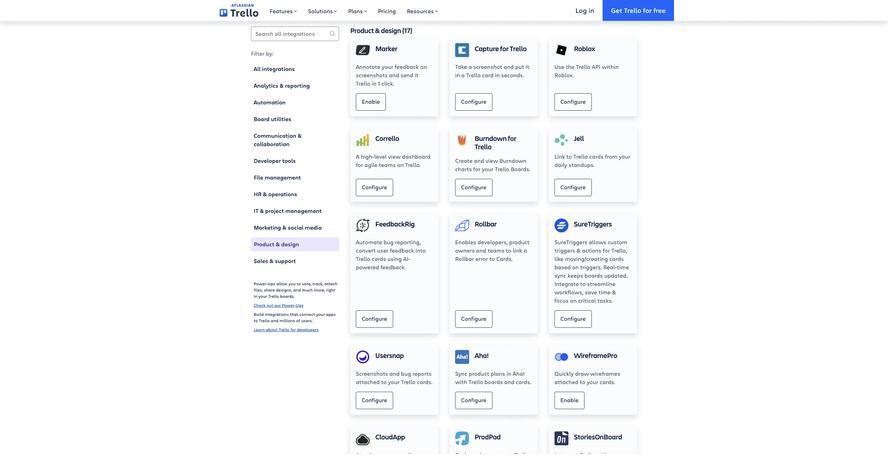 Task type: describe. For each thing, give the bounding box(es) containing it.
& for product & design
[[276, 241, 280, 249]]

take
[[455, 63, 467, 70]]

share
[[264, 288, 275, 293]]

configure for jell
[[561, 184, 586, 191]]

for inside suretriggers allows custom triggers & actions for trello, like moving/creating cards based on triggers. real-time sync keeps boards updated. integrate to streamline workflows, save time & focus on critical tasks.
[[603, 247, 610, 254]]

your inside annotate your feedback on screenshots and send it trello in 1 click.
[[382, 63, 393, 70]]

aha! inside sync product plans in aha! with trello boards and cards.
[[513, 371, 525, 378]]

to down build
[[254, 318, 258, 324]]

into
[[416, 247, 426, 254]]

pricing link
[[373, 0, 401, 21]]

enable link for wireframepro
[[555, 392, 585, 410]]

focus
[[555, 297, 569, 305]]

configure for aha!
[[461, 397, 486, 404]]

features button
[[264, 0, 303, 21]]

use
[[555, 63, 565, 70]]

screenshots
[[356, 71, 388, 79]]

teams inside a high-level view dashboard for agile teams on trello.
[[379, 161, 396, 169]]

hr & operations link
[[251, 188, 339, 201]]

on inside annotate your feedback on screenshots and send it trello in 1 click.
[[420, 63, 427, 70]]

trello,
[[612, 247, 627, 254]]

configure link for rollbar
[[455, 311, 492, 328]]

roblox.
[[555, 71, 574, 79]]

your inside create and view burndown charts for your trello boards.
[[482, 166, 494, 173]]

developers
[[297, 327, 319, 333]]

configure link for capture for trello
[[455, 93, 492, 111]]

filter
[[251, 50, 265, 57]]

configure link for usersnap
[[356, 392, 393, 410]]

annotate
[[356, 63, 380, 70]]

connect
[[299, 312, 315, 318]]

attached inside screenshots and bug reports attached to your trello cards.
[[356, 379, 380, 386]]

charts
[[455, 166, 472, 173]]

1 horizontal spatial power-
[[282, 303, 296, 309]]

marker
[[375, 44, 398, 53]]

solutions button
[[303, 0, 343, 21]]

suretriggers for suretriggers
[[574, 220, 612, 229]]

automation
[[254, 99, 286, 106]]

product for product & design
[[254, 241, 274, 249]]

to left link
[[506, 247, 511, 254]]

with
[[455, 379, 467, 386]]

all integrations link
[[251, 62, 339, 76]]

trello inside create and view burndown charts for your trello boards.
[[495, 166, 509, 173]]

moving/creating
[[565, 256, 608, 263]]

hr
[[254, 191, 262, 198]]

configure link for suretriggers
[[555, 311, 592, 328]]

for left free
[[643, 6, 652, 14]]

to inside quickly draw wireframes attached to your cards.
[[580, 379, 585, 386]]

configure link for jell
[[555, 179, 592, 197]]

boards inside suretriggers allows custom triggers & actions for trello, like moving/creating cards based on triggers. real-time sync keeps boards updated. integrate to streamline workflows, save time & focus on critical tasks.
[[585, 272, 603, 280]]

and inside sync product plans in aha! with trello boards and cards.
[[504, 379, 514, 386]]

boards inside sync product plans in aha! with trello boards and cards.
[[485, 379, 503, 386]]

and inside create and view burndown charts for your trello boards.
[[474, 157, 484, 165]]

communication
[[254, 132, 296, 140]]

of
[[296, 318, 300, 324]]

and inside take a screenshot and put it in a trello card in seconds.
[[504, 63, 514, 70]]

for inside power-ups allow you to vote, track, attach files, share designs, and much more, right in your trello boards. check out our power-ups build integrations that connect your apps to trello and millions of users. learn about trello for developers
[[291, 327, 296, 333]]

0 vertical spatial ups
[[268, 281, 275, 287]]

trello down build
[[259, 318, 270, 324]]

trello inside screenshots and bug reports attached to your trello cards.
[[401, 379, 416, 386]]

resources
[[407, 7, 434, 15]]

streamline
[[587, 281, 616, 288]]

cards.
[[496, 256, 513, 263]]

standups.
[[569, 161, 595, 169]]

pricing
[[378, 7, 396, 15]]

project
[[265, 207, 284, 215]]

allow
[[276, 281, 288, 287]]

learn about trello for developers link
[[254, 327, 319, 333]]

free
[[654, 6, 666, 14]]

product inside sync product plans in aha! with trello boards and cards.
[[469, 371, 489, 378]]

it
[[254, 207, 258, 215]]

cards inside automate bug reporting, convert user feedback into trello cards using ai- powered feedback.
[[372, 256, 386, 263]]

workflows,
[[555, 289, 584, 296]]

analytics
[[254, 82, 278, 90]]

your inside link to trello cards from your daily standups.
[[619, 153, 631, 160]]

cards. inside sync product plans in aha! with trello boards and cards.
[[516, 379, 531, 386]]

product for product & design 17
[[350, 26, 374, 35]]

sync product plans in aha! with trello boards and cards.
[[455, 371, 531, 386]]

atlassian trello image
[[220, 4, 258, 17]]

configure link for aha!
[[455, 392, 492, 410]]

error
[[476, 256, 488, 263]]

automation link
[[251, 96, 339, 109]]

board utilities
[[254, 115, 291, 123]]

using
[[388, 256, 402, 263]]

updated.
[[604, 272, 628, 280]]

burndown inside burndown for trello
[[475, 134, 507, 143]]

0 horizontal spatial power-
[[254, 281, 268, 287]]

allows
[[589, 239, 606, 246]]

configure for corrello
[[362, 184, 387, 191]]

for inside burndown for trello
[[508, 134, 516, 143]]

view inside a high-level view dashboard for agile teams on trello.
[[388, 153, 401, 160]]

attach
[[325, 281, 337, 287]]

burndown inside create and view burndown charts for your trello boards.
[[499, 157, 527, 165]]

get
[[611, 6, 622, 14]]

configure link for corrello
[[356, 179, 393, 197]]

enables
[[455, 239, 476, 246]]

feedback inside annotate your feedback on screenshots and send it trello in 1 click.
[[395, 63, 419, 70]]

Search all integrations search field
[[251, 26, 339, 41]]

enables developers, product owners and teams to link a rollbar error to cards.
[[455, 239, 530, 263]]

file
[[254, 174, 263, 182]]

configure for feedbackrig
[[362, 316, 387, 323]]

log in link
[[567, 0, 603, 21]]

agile
[[365, 161, 378, 169]]

configure for capture for trello
[[461, 98, 486, 105]]

tasks.
[[597, 297, 613, 305]]

& up 'moving/creating'
[[577, 247, 581, 254]]

bug inside automate bug reporting, convert user feedback into trello cards using ai- powered feedback.
[[384, 239, 394, 246]]

a high-level view dashboard for agile teams on trello.
[[356, 153, 431, 169]]

& up tasks.
[[612, 289, 616, 296]]

create
[[455, 157, 473, 165]]

save
[[585, 289, 597, 296]]

suretriggers for suretriggers allows custom triggers & actions for trello, like moving/creating cards based on triggers. real-time sync keeps boards updated. integrate to streamline workflows, save time & focus on critical tasks.
[[555, 239, 587, 246]]

boards.
[[280, 294, 295, 299]]

utilities
[[271, 115, 291, 123]]

prodpad
[[475, 433, 501, 442]]

trello inside take a screenshot and put it in a trello card in seconds.
[[466, 71, 481, 79]]

get trello for free
[[611, 6, 666, 14]]

user
[[377, 247, 389, 254]]

& for it & project management
[[260, 207, 264, 215]]

configure for suretriggers
[[561, 316, 586, 323]]

reports
[[413, 371, 432, 378]]

features
[[270, 7, 293, 15]]

owners
[[455, 247, 475, 254]]

track,
[[313, 281, 323, 287]]

and inside screenshots and bug reports attached to your trello cards.
[[390, 371, 400, 378]]

& for analytics & reporting
[[280, 82, 284, 90]]

cards inside suretriggers allows custom triggers & actions for trello, like moving/creating cards based on triggers. real-time sync keeps boards updated. integrate to streamline workflows, save time & focus on critical tasks.
[[609, 256, 624, 263]]

sales & support link
[[251, 254, 339, 268]]

cards inside link to trello cards from your daily standups.
[[589, 153, 604, 160]]

0 vertical spatial rollbar
[[475, 220, 497, 229]]

attached inside quickly draw wireframes attached to your cards.
[[555, 379, 578, 386]]

check
[[254, 303, 266, 309]]

cards. inside screenshots and bug reports attached to your trello cards.
[[417, 379, 432, 386]]

like
[[555, 256, 564, 263]]

wireframes
[[590, 371, 620, 378]]

configure for roblox
[[561, 98, 586, 105]]

on inside a high-level view dashboard for agile teams on trello.
[[397, 161, 404, 169]]

keeps
[[568, 272, 583, 280]]

configure for usersnap
[[362, 397, 387, 404]]

to inside link to trello cards from your daily standups.
[[567, 153, 572, 160]]

actions
[[582, 247, 601, 254]]

by:
[[266, 50, 274, 57]]

trello inside link to trello cards from your daily standups.
[[573, 153, 588, 160]]

apps
[[326, 312, 336, 318]]

roblox
[[574, 44, 595, 53]]



Task type: vqa. For each thing, say whether or not it's contained in the screenshot.
2nd Hire from the bottom of the page
no



Task type: locate. For each thing, give the bounding box(es) containing it.
and inside annotate your feedback on screenshots and send it trello in 1 click.
[[389, 71, 399, 79]]

trello left boards.
[[495, 166, 509, 173]]

in right the log
[[589, 6, 594, 14]]

1 vertical spatial aha!
[[513, 371, 525, 378]]

trello down share at bottom
[[268, 294, 279, 299]]

link
[[555, 153, 565, 160]]

&
[[375, 26, 380, 35], [280, 82, 284, 90], [298, 132, 302, 140], [263, 191, 267, 198], [260, 207, 264, 215], [282, 224, 287, 232], [276, 241, 280, 249], [577, 247, 581, 254], [270, 258, 274, 265], [612, 289, 616, 296]]

trello up standups.
[[573, 153, 588, 160]]

trello up 'put'
[[510, 44, 527, 53]]

your down files,
[[258, 294, 267, 299]]

in right plans
[[507, 371, 511, 378]]

0 vertical spatial integrations
[[262, 65, 295, 73]]

enable for marker
[[362, 98, 380, 105]]

& inside marketing & social media link
[[282, 224, 287, 232]]

product right sync
[[469, 371, 489, 378]]

to right error
[[490, 256, 495, 263]]

2 horizontal spatial a
[[524, 247, 527, 254]]

bug
[[384, 239, 394, 246], [401, 371, 411, 378]]

log
[[576, 6, 587, 14]]

& up sales & support
[[276, 241, 280, 249]]

1 vertical spatial feedback
[[390, 247, 414, 254]]

cards. inside quickly draw wireframes attached to your cards.
[[600, 379, 615, 386]]

teams down level
[[379, 161, 396, 169]]

in down take
[[455, 71, 460, 79]]

1 horizontal spatial cards.
[[516, 379, 531, 386]]

developer tools
[[254, 157, 296, 165]]

0 horizontal spatial enable link
[[356, 93, 386, 111]]

and inside enables developers, product owners and teams to link a rollbar error to cards.
[[476, 247, 486, 254]]

product up 'sales'
[[254, 241, 274, 249]]

trello inside annotate your feedback on screenshots and send it trello in 1 click.
[[356, 80, 370, 87]]

bug left reports
[[401, 371, 411, 378]]

configure link for roblox
[[555, 93, 592, 111]]

your inside quickly draw wireframes attached to your cards.
[[587, 379, 598, 386]]

automate
[[356, 239, 382, 246]]

& down board utilities link
[[298, 132, 302, 140]]

power- down boards.
[[282, 303, 296, 309]]

feedback up send
[[395, 63, 419, 70]]

management inside it & project management 'link'
[[285, 207, 322, 215]]

0 horizontal spatial rollbar
[[455, 256, 474, 263]]

0 vertical spatial aha!
[[475, 351, 489, 361]]

for right charts
[[473, 166, 481, 173]]

0 horizontal spatial a
[[461, 71, 465, 79]]

to right you
[[297, 281, 301, 287]]

1 vertical spatial a
[[461, 71, 465, 79]]

0 vertical spatial product
[[350, 26, 374, 35]]

all
[[254, 65, 261, 73]]

power- up files,
[[254, 281, 268, 287]]

0 vertical spatial design
[[381, 26, 401, 35]]

2 cards. from the left
[[516, 379, 531, 386]]

about
[[266, 327, 278, 333]]

trello right get
[[624, 6, 642, 14]]

storiesonboard
[[574, 433, 622, 442]]

configure
[[461, 98, 486, 105], [561, 98, 586, 105], [362, 184, 387, 191], [461, 184, 486, 191], [561, 184, 586, 191], [362, 316, 387, 323], [461, 316, 486, 323], [561, 316, 586, 323], [362, 397, 387, 404], [461, 397, 486, 404]]

& inside hr & operations link
[[263, 191, 267, 198]]

0 horizontal spatial time
[[599, 289, 611, 296]]

in left '1'
[[372, 80, 377, 87]]

2 attached from the left
[[555, 379, 578, 386]]

burndown up boards.
[[499, 157, 527, 165]]

0 horizontal spatial enable
[[362, 98, 380, 105]]

our
[[274, 303, 281, 309]]

product & design link
[[251, 238, 339, 252]]

configure link for burndown for trello
[[455, 179, 492, 197]]

from
[[605, 153, 618, 160]]

suretriggers up allows
[[574, 220, 612, 229]]

to inside screenshots and bug reports attached to your trello cards.
[[381, 379, 387, 386]]

cards down trello,
[[609, 256, 624, 263]]

and down usersnap
[[390, 371, 400, 378]]

your right charts
[[482, 166, 494, 173]]

screenshots and bug reports attached to your trello cards.
[[356, 371, 432, 386]]

aha! up sync product plans in aha! with trello boards and cards.
[[475, 351, 489, 361]]

1 vertical spatial product
[[469, 371, 489, 378]]

for down allows
[[603, 247, 610, 254]]

to down screenshots
[[381, 379, 387, 386]]

1 horizontal spatial enable link
[[555, 392, 585, 410]]

wireframepro
[[574, 351, 617, 361]]

more,
[[314, 288, 325, 293]]

for down millions
[[291, 327, 296, 333]]

it right send
[[415, 71, 419, 79]]

your left apps
[[316, 312, 325, 318]]

& inside it & project management 'link'
[[260, 207, 264, 215]]

use the trello api within roblox.
[[555, 63, 619, 79]]

& right hr
[[263, 191, 267, 198]]

trello down reports
[[401, 379, 416, 386]]

1 cards. from the left
[[417, 379, 432, 386]]

based
[[555, 264, 571, 271]]

1 attached from the left
[[356, 379, 380, 386]]

convert
[[356, 247, 376, 254]]

your up the click.
[[382, 63, 393, 70]]

& inside product & design link
[[276, 241, 280, 249]]

design down marketing & social media on the left of the page
[[281, 241, 299, 249]]

configure for burndown for trello
[[461, 184, 486, 191]]

& up marker
[[375, 26, 380, 35]]

trello right with
[[469, 379, 483, 386]]

for inside a high-level view dashboard for agile teams on trello.
[[356, 161, 363, 169]]

click.
[[381, 80, 394, 87]]

in down files,
[[254, 294, 257, 299]]

corrello
[[375, 134, 399, 143]]

bug inside screenshots and bug reports attached to your trello cards.
[[401, 371, 411, 378]]

plans button
[[343, 0, 373, 21]]

0 horizontal spatial aha!
[[475, 351, 489, 361]]

rollbar down owners
[[455, 256, 474, 263]]

cards down user in the bottom of the page
[[372, 256, 386, 263]]

1 horizontal spatial design
[[381, 26, 401, 35]]

much
[[302, 288, 313, 293]]

teams down developers,
[[488, 247, 505, 254]]

social
[[288, 224, 304, 232]]

0 horizontal spatial cards.
[[417, 379, 432, 386]]

0 horizontal spatial ups
[[268, 281, 275, 287]]

analytics & reporting
[[254, 82, 310, 90]]

feedback.
[[381, 264, 406, 271]]

create and view burndown charts for your trello boards.
[[455, 157, 530, 173]]

file management
[[254, 174, 301, 182]]

ai-
[[403, 256, 411, 263]]

1 vertical spatial bug
[[401, 371, 411, 378]]

& for marketing & social media
[[282, 224, 287, 232]]

0 horizontal spatial attached
[[356, 379, 380, 386]]

operations
[[268, 191, 297, 198]]

0 vertical spatial product
[[509, 239, 530, 246]]

0 horizontal spatial design
[[281, 241, 299, 249]]

view right level
[[388, 153, 401, 160]]

enable link down '1'
[[356, 93, 386, 111]]

& for product & design 17
[[375, 26, 380, 35]]

tools
[[282, 157, 296, 165]]

1 horizontal spatial rollbar
[[475, 220, 497, 229]]

0 vertical spatial management
[[265, 174, 301, 182]]

0 horizontal spatial product
[[254, 241, 274, 249]]

in inside annotate your feedback on screenshots and send it trello in 1 click.
[[372, 80, 377, 87]]

marketing & social media
[[254, 224, 322, 232]]

and up the click.
[[389, 71, 399, 79]]

design for product & design
[[281, 241, 299, 249]]

17
[[404, 26, 410, 35]]

send
[[401, 71, 413, 79]]

1 vertical spatial enable
[[561, 397, 579, 404]]

1 vertical spatial it
[[415, 71, 419, 79]]

aha! right plans
[[513, 371, 525, 378]]

trello inside burndown for trello
[[475, 142, 492, 152]]

management inside file management link
[[265, 174, 301, 182]]

on
[[420, 63, 427, 70], [397, 161, 404, 169], [572, 264, 579, 271], [570, 297, 577, 305]]

1 horizontal spatial boards
[[585, 272, 603, 280]]

ups
[[268, 281, 275, 287], [296, 303, 304, 309]]

rollbar inside enables developers, product owners and teams to link a rollbar error to cards.
[[455, 256, 474, 263]]

support
[[275, 258, 296, 265]]

it right 'put'
[[526, 63, 529, 70]]

time up the "updated." at the right of the page
[[617, 264, 629, 271]]

0 horizontal spatial product
[[469, 371, 489, 378]]

integrations up analytics & reporting
[[262, 65, 295, 73]]

3 cards. from the left
[[600, 379, 615, 386]]

sales & support
[[254, 258, 296, 265]]

triggers.
[[580, 264, 602, 271]]

suretriggers inside suretriggers allows custom triggers & actions for trello, like moving/creating cards based on triggers. real-time sync keeps boards updated. integrate to streamline workflows, save time & focus on critical tasks.
[[555, 239, 587, 246]]

reporting
[[285, 82, 310, 90]]

0 horizontal spatial teams
[[379, 161, 396, 169]]

trello left api
[[576, 63, 591, 70]]

card
[[482, 71, 494, 79]]

board utilities link
[[251, 112, 339, 126]]

trello left card
[[466, 71, 481, 79]]

and right the create
[[474, 157, 484, 165]]

product
[[509, 239, 530, 246], [469, 371, 489, 378]]

configure link for feedbackrig
[[356, 311, 393, 328]]

daily
[[555, 161, 567, 169]]

design
[[381, 26, 401, 35], [281, 241, 299, 249]]

integrations inside power-ups allow you to vote, track, attach files, share designs, and much more, right in your trello boards. check out our power-ups build integrations that connect your apps to trello and millions of users. learn about trello for developers
[[265, 312, 289, 318]]

1 vertical spatial suretriggers
[[555, 239, 587, 246]]

0 vertical spatial burndown
[[475, 134, 507, 143]]

developer
[[254, 157, 281, 165]]

0 vertical spatial enable link
[[356, 93, 386, 111]]

& for sales & support
[[270, 258, 274, 265]]

0 vertical spatial teams
[[379, 161, 396, 169]]

trello down convert
[[356, 256, 370, 263]]

a right link
[[524, 247, 527, 254]]

& for communication & collaboration
[[298, 132, 302, 140]]

product & design 17
[[350, 26, 410, 35]]

1 vertical spatial power-
[[282, 303, 296, 309]]

product inside enables developers, product owners and teams to link a rollbar error to cards.
[[509, 239, 530, 246]]

2 horizontal spatial cards.
[[600, 379, 615, 386]]

your right from at the top right of page
[[619, 153, 631, 160]]

enable down '1'
[[362, 98, 380, 105]]

plans
[[491, 371, 505, 378]]

your down screenshots
[[388, 379, 400, 386]]

screenshot
[[473, 63, 502, 70]]

0 vertical spatial boards
[[585, 272, 603, 280]]

filter by:
[[251, 50, 274, 57]]

1 vertical spatial design
[[281, 241, 299, 249]]

management up "operations" at the left top
[[265, 174, 301, 182]]

management
[[265, 174, 301, 182], [285, 207, 322, 215]]

1 vertical spatial time
[[599, 289, 611, 296]]

trello inside use the trello api within roblox.
[[576, 63, 591, 70]]

& right the analytics
[[280, 82, 284, 90]]

design for product & design 17
[[381, 26, 401, 35]]

quickly draw wireframes attached to your cards.
[[555, 371, 620, 386]]

a
[[356, 153, 359, 160]]

to right link
[[567, 153, 572, 160]]

1 vertical spatial product
[[254, 241, 274, 249]]

resources button
[[401, 0, 444, 21]]

capture
[[475, 44, 499, 53]]

for down a
[[356, 161, 363, 169]]

1 vertical spatial rollbar
[[455, 256, 474, 263]]

and up seconds.
[[504, 63, 514, 70]]

ups up that
[[296, 303, 304, 309]]

in right card
[[495, 71, 500, 79]]

1 horizontal spatial cards
[[589, 153, 604, 160]]

cards left from at the top right of page
[[589, 153, 604, 160]]

boards down triggers.
[[585, 272, 603, 280]]

1 horizontal spatial teams
[[488, 247, 505, 254]]

dashboard
[[402, 153, 431, 160]]

1 horizontal spatial view
[[486, 157, 498, 165]]

the
[[566, 63, 575, 70]]

high-
[[361, 153, 374, 160]]

0 vertical spatial suretriggers
[[574, 220, 612, 229]]

feedback inside automate bug reporting, convert user feedback into trello cards using ai- powered feedback.
[[390, 247, 414, 254]]

enable link down quickly
[[555, 392, 585, 410]]

1 horizontal spatial a
[[469, 63, 472, 70]]

learn
[[254, 327, 265, 333]]

configure link
[[455, 93, 492, 111], [555, 93, 592, 111], [356, 179, 393, 197], [455, 179, 492, 197], [555, 179, 592, 197], [356, 311, 393, 328], [455, 311, 492, 328], [555, 311, 592, 328], [356, 392, 393, 410], [455, 392, 492, 410]]

0 vertical spatial power-
[[254, 281, 268, 287]]

integrations down our
[[265, 312, 289, 318]]

product down plans dropdown button
[[350, 26, 374, 35]]

users.
[[301, 318, 313, 324]]

1 horizontal spatial attached
[[555, 379, 578, 386]]

custom
[[608, 239, 628, 246]]

0 vertical spatial it
[[526, 63, 529, 70]]

trello
[[624, 6, 642, 14], [510, 44, 527, 53], [576, 63, 591, 70], [466, 71, 481, 79], [356, 80, 370, 87], [475, 142, 492, 152], [573, 153, 588, 160], [495, 166, 509, 173], [356, 256, 370, 263], [268, 294, 279, 299], [259, 318, 270, 324], [279, 327, 290, 333], [401, 379, 416, 386], [469, 379, 483, 386]]

your inside screenshots and bug reports attached to your trello cards.
[[388, 379, 400, 386]]

& inside analytics & reporting link
[[280, 82, 284, 90]]

and down plans
[[504, 379, 514, 386]]

burndown up create and view burndown charts for your trello boards.
[[475, 134, 507, 143]]

& inside the sales & support link
[[270, 258, 274, 265]]

& for hr & operations
[[263, 191, 267, 198]]

0 horizontal spatial it
[[415, 71, 419, 79]]

your down draw
[[587, 379, 598, 386]]

trello down millions
[[279, 327, 290, 333]]

1
[[378, 80, 380, 87]]

1 vertical spatial management
[[285, 207, 322, 215]]

sales
[[254, 258, 268, 265]]

management up social
[[285, 207, 322, 215]]

and down you
[[293, 288, 301, 293]]

1 horizontal spatial product
[[350, 26, 374, 35]]

0 horizontal spatial cards
[[372, 256, 386, 263]]

vote,
[[302, 281, 312, 287]]

& left social
[[282, 224, 287, 232]]

trello down screenshots in the left top of the page
[[356, 80, 370, 87]]

2 vertical spatial a
[[524, 247, 527, 254]]

for right capture
[[500, 44, 509, 53]]

1 horizontal spatial ups
[[296, 303, 304, 309]]

view down burndown for trello
[[486, 157, 498, 165]]

to down keeps in the bottom of the page
[[580, 281, 586, 288]]

time up tasks.
[[599, 289, 611, 296]]

0 horizontal spatial boards
[[485, 379, 503, 386]]

real-
[[603, 264, 617, 271]]

feedbackrig
[[375, 220, 415, 229]]

for inside create and view burndown charts for your trello boards.
[[473, 166, 481, 173]]

0 vertical spatial enable
[[362, 98, 380, 105]]

0 horizontal spatial bug
[[384, 239, 394, 246]]

1 vertical spatial teams
[[488, 247, 505, 254]]

& inside 'communication & collaboration'
[[298, 132, 302, 140]]

screenshots
[[356, 371, 388, 378]]

attached down screenshots
[[356, 379, 380, 386]]

enable for wireframepro
[[561, 397, 579, 404]]

board
[[254, 115, 270, 123]]

bug up user in the bottom of the page
[[384, 239, 394, 246]]

it & project management link
[[251, 204, 339, 218]]

marketing
[[254, 224, 281, 232]]

it inside annotate your feedback on screenshots and send it trello in 1 click.
[[415, 71, 419, 79]]

1 vertical spatial ups
[[296, 303, 304, 309]]

0 vertical spatial bug
[[384, 239, 394, 246]]

trello inside automate bug reporting, convert user feedback into trello cards using ai- powered feedback.
[[356, 256, 370, 263]]

a down take
[[461, 71, 465, 79]]

view inside create and view burndown charts for your trello boards.
[[486, 157, 498, 165]]

enable link for marker
[[356, 93, 386, 111]]

1 horizontal spatial aha!
[[513, 371, 525, 378]]

power-
[[254, 281, 268, 287], [282, 303, 296, 309]]

teams
[[379, 161, 396, 169], [488, 247, 505, 254]]

marketing & social media link
[[251, 221, 339, 235]]

to down draw
[[580, 379, 585, 386]]

0 vertical spatial time
[[617, 264, 629, 271]]

1 vertical spatial enable link
[[555, 392, 585, 410]]

0 vertical spatial a
[[469, 63, 472, 70]]

trello inside sync product plans in aha! with trello boards and cards.
[[469, 379, 483, 386]]

& right 'sales'
[[270, 258, 274, 265]]

time
[[617, 264, 629, 271], [599, 289, 611, 296]]

it
[[526, 63, 529, 70], [415, 71, 419, 79]]

1 vertical spatial boards
[[485, 379, 503, 386]]

all integrations
[[254, 65, 295, 73]]

for up boards.
[[508, 134, 516, 143]]

1 horizontal spatial time
[[617, 264, 629, 271]]

1 horizontal spatial product
[[509, 239, 530, 246]]

2 horizontal spatial cards
[[609, 256, 624, 263]]

a inside enables developers, product owners and teams to link a rollbar error to cards.
[[524, 247, 527, 254]]

log in
[[576, 6, 594, 14]]

1 horizontal spatial enable
[[561, 397, 579, 404]]

and up about
[[271, 318, 278, 324]]

0 vertical spatial feedback
[[395, 63, 419, 70]]

teams inside enables developers, product owners and teams to link a rollbar error to cards.
[[488, 247, 505, 254]]

feedback up ai-
[[390, 247, 414, 254]]

it inside take a screenshot and put it in a trello card in seconds.
[[526, 63, 529, 70]]

0 horizontal spatial view
[[388, 153, 401, 160]]

design left 17
[[381, 26, 401, 35]]

1 horizontal spatial it
[[526, 63, 529, 70]]

in inside sync product plans in aha! with trello boards and cards.
[[507, 371, 511, 378]]

1 vertical spatial burndown
[[499, 157, 527, 165]]

suretriggers up triggers
[[555, 239, 587, 246]]

1 vertical spatial integrations
[[265, 312, 289, 318]]

attached down quickly
[[555, 379, 578, 386]]

to inside suretriggers allows custom triggers & actions for trello, like moving/creating cards based on triggers. real-time sync keeps boards updated. integrate to streamline workflows, save time & focus on critical tasks.
[[580, 281, 586, 288]]

millions
[[280, 318, 295, 324]]

configure for rollbar
[[461, 316, 486, 323]]

1 horizontal spatial bug
[[401, 371, 411, 378]]

critical
[[578, 297, 596, 305]]

in inside power-ups allow you to vote, track, attach files, share designs, and much more, right in your trello boards. check out our power-ups build integrations that connect your apps to trello and millions of users. learn about trello for developers
[[254, 294, 257, 299]]

& right the it
[[260, 207, 264, 215]]

boards down plans
[[485, 379, 503, 386]]



